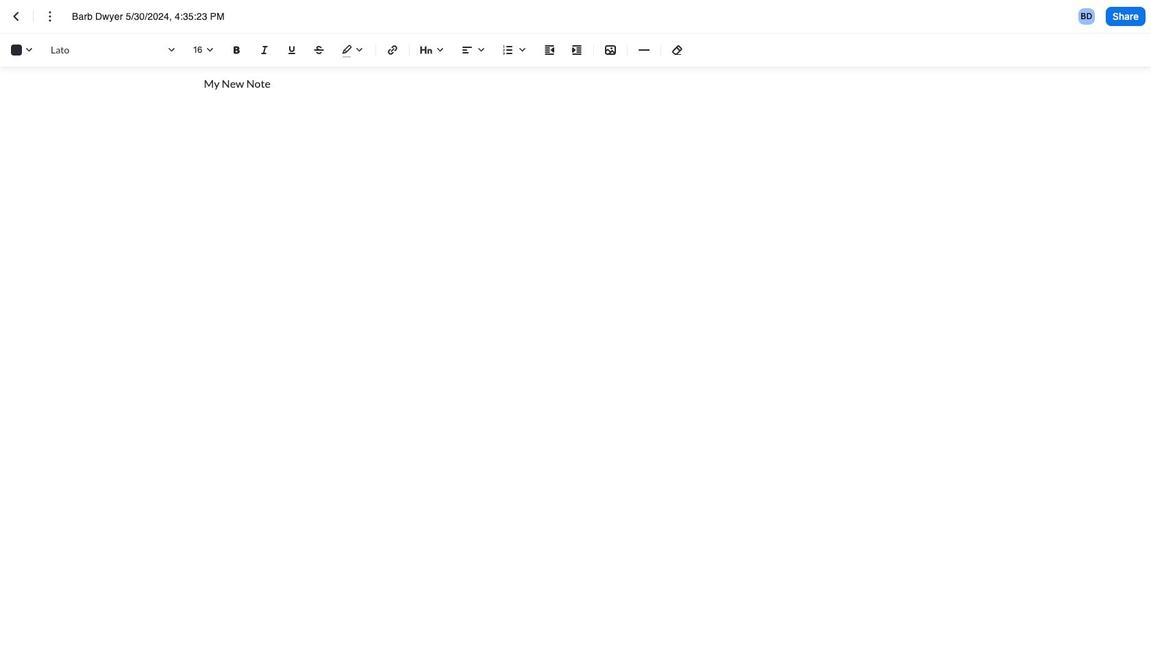 Task type: locate. For each thing, give the bounding box(es) containing it.
None text field
[[72, 10, 316, 23]]

underline image
[[284, 42, 300, 58]]

strikethrough image
[[311, 42, 328, 58]]

increase indent image
[[569, 42, 586, 58]]

clear style image
[[670, 42, 686, 58]]

all notes image
[[8, 8, 25, 25]]

more image
[[42, 8, 58, 25]]

divider line image
[[639, 45, 650, 56]]



Task type: vqa. For each thing, say whether or not it's contained in the screenshot.
to
no



Task type: describe. For each thing, give the bounding box(es) containing it.
decrease indent image
[[542, 42, 558, 58]]

link image
[[385, 42, 401, 58]]

insert image image
[[603, 42, 619, 58]]

italic image
[[256, 42, 273, 58]]

bold image
[[229, 42, 245, 58]]



